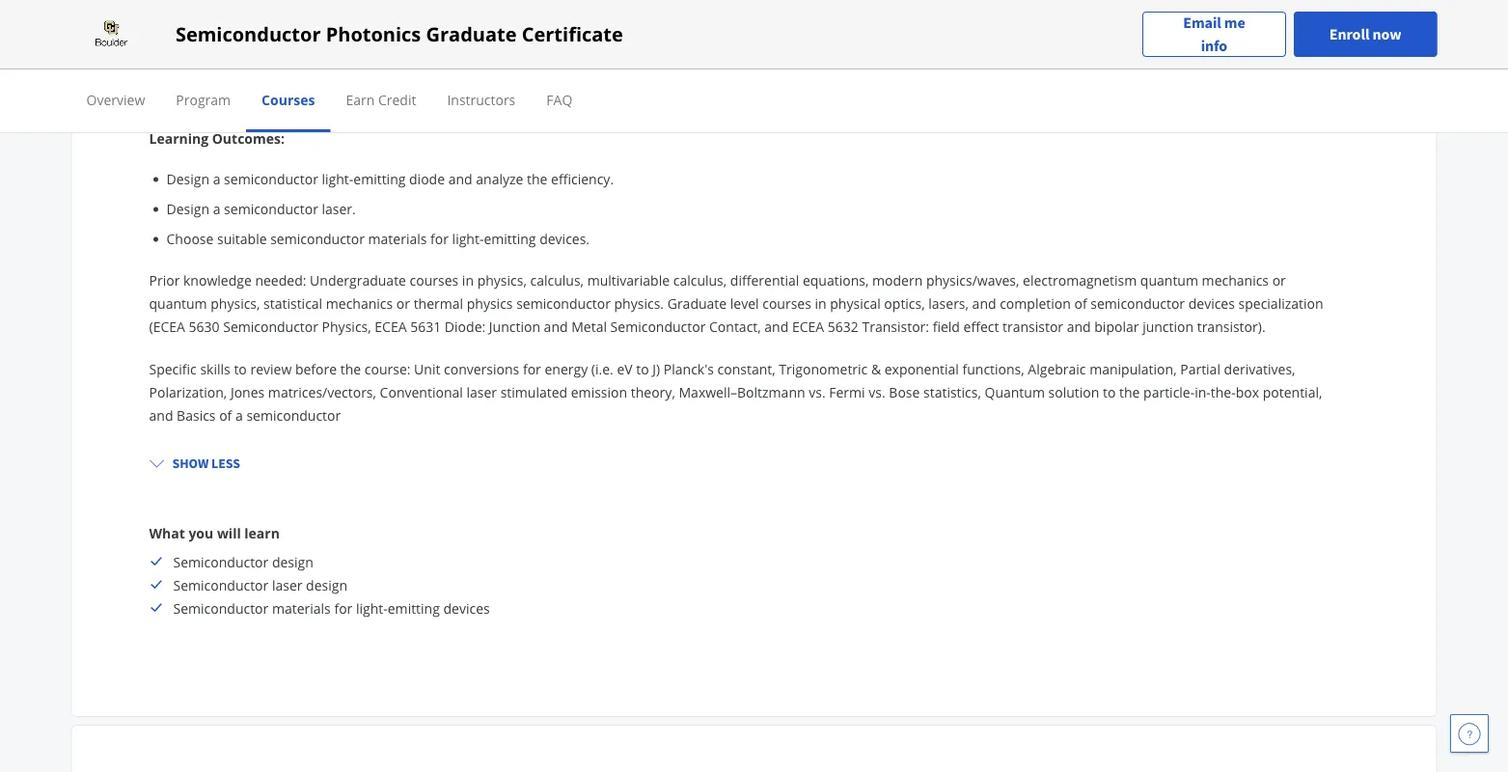 Task type: locate. For each thing, give the bounding box(es) containing it.
mechanics down undergraduate
[[326, 294, 393, 312]]

specific skills to review before the course: unit conversions for energy (i.e. ev to j) planck's constant, trigonometric & exponential functions, algebraic manipulation, partial derivatives, polarization, jones matrices/vectors, conventional laser stimulated emission theory, maxwell–boltzmann vs. fermi vs. bose statistics, quantum solution to the particle-in-the-box potential, and basics of a semiconductor
[[149, 360, 1323, 424]]

or
[[1273, 271, 1287, 289], [397, 294, 410, 312]]

courses
[[262, 90, 315, 109]]

2 design from the top
[[167, 200, 210, 218]]

1 horizontal spatial materials
[[368, 230, 427, 248]]

a down jones
[[236, 406, 243, 424]]

your down the email me info button
[[1251, 63, 1280, 82]]

lasers, down certificate
[[578, 63, 619, 82]]

0 horizontal spatial devices
[[444, 599, 490, 617]]

diodes
[[463, 63, 505, 82]]

show less button
[[141, 446, 248, 481]]

suitable
[[217, 230, 267, 248]]

statistical
[[264, 294, 323, 312]]

1 vertical spatial devices
[[444, 599, 490, 617]]

courses up thermal at left top
[[410, 271, 459, 289]]

1 vs. from the left
[[809, 383, 826, 401]]

of inside you will learn about semiconductor light-emitting diodes (leds) and lasers, and the important rules for their analysis, planning, design, and implementation. you will also apply your knowledge through challenging homework problem sets to cement your understanding of the material and prepare you to apply it in your career.
[[703, 86, 716, 105]]

1 horizontal spatial quantum
[[1141, 271, 1199, 289]]

quantum
[[1141, 271, 1199, 289], [149, 294, 207, 312]]

matrices/vectors,
[[268, 383, 376, 401]]

0 vertical spatial devices
[[1189, 294, 1236, 312]]

5632
[[828, 317, 859, 335]]

stimulated
[[501, 383, 568, 401]]

2 horizontal spatial of
[[1075, 294, 1088, 312]]

1 horizontal spatial in
[[815, 294, 827, 312]]

laser down conversions
[[467, 383, 497, 401]]

design
[[272, 553, 314, 571], [306, 576, 348, 594]]

1 horizontal spatial or
[[1273, 271, 1287, 289]]

1 horizontal spatial lasers,
[[929, 294, 969, 312]]

1 vertical spatial overview
[[86, 90, 145, 109]]

devices inside prior knowledge needed: undergraduate courses in physics, calculus, multivariable calculus, differential equations, modern physics/waves, electromagnetism quantum mechanics or quantum physics, statistical mechanics or thermal physics semiconductor physics. graduate level courses in physical optics, lasers, and completion of semiconductor devices specialization (ecea 5630 semiconductor physics, ecea 5631 diode: junction and metal semiconductor contact, and ecea 5632 transistor: field effect transistor and bipolar junction transistor).
[[1189, 294, 1236, 312]]

design a semiconductor light-emitting diode and analyze the efficiency. list item
[[167, 169, 1325, 189]]

1 horizontal spatial laser
[[467, 383, 497, 401]]

1 horizontal spatial devices
[[1189, 294, 1236, 312]]

constant,
[[718, 360, 776, 378]]

1 vertical spatial design
[[167, 200, 210, 218]]

overview link
[[86, 90, 145, 109]]

or up specialization
[[1273, 271, 1287, 289]]

devices
[[1189, 294, 1236, 312], [444, 599, 490, 617]]

0 vertical spatial materials
[[368, 230, 427, 248]]

quantum up (ecea
[[149, 294, 207, 312]]

will left also at the top right
[[1160, 63, 1181, 82]]

0 horizontal spatial you
[[189, 524, 214, 542]]

0 vertical spatial or
[[1273, 271, 1287, 289]]

learn
[[201, 63, 233, 82], [245, 524, 280, 542]]

design for design a semiconductor light-emitting diode and analyze the efficiency.
[[167, 170, 210, 188]]

and up effect
[[973, 294, 997, 312]]

design a semiconductor laser.
[[167, 200, 356, 218]]

for down diode
[[431, 230, 449, 248]]

0 vertical spatial you
[[881, 86, 904, 105]]

partial
[[1181, 360, 1221, 378]]

design a semiconductor light-emitting diode and analyze the efficiency.
[[167, 170, 614, 188]]

a up suitable at the left top of the page
[[213, 200, 221, 218]]

0 horizontal spatial laser
[[272, 576, 303, 594]]

0 horizontal spatial graduate
[[426, 21, 517, 47]]

0 horizontal spatial ecea
[[375, 317, 407, 335]]

2 vertical spatial a
[[236, 406, 243, 424]]

graduate up diodes
[[426, 21, 517, 47]]

1 vertical spatial physics,
[[211, 294, 260, 312]]

of down electromagnetism
[[1075, 294, 1088, 312]]

0 horizontal spatial of
[[219, 406, 232, 424]]

1 horizontal spatial you
[[1132, 63, 1156, 82]]

for left their
[[775, 63, 794, 82]]

design,
[[949, 63, 993, 82]]

prior knowledge needed: undergraduate courses in physics, calculus, multivariable calculus, differential equations, modern physics/waves, electromagnetism quantum mechanics or quantum physics, statistical mechanics or thermal physics semiconductor physics. graduate level courses in physical optics, lasers, and completion of semiconductor devices specialization (ecea 5630 semiconductor physics, ecea 5631 diode: junction and metal semiconductor contact, and ecea 5632 transistor: field effect transistor and bipolar junction transistor).
[[149, 271, 1324, 335]]

your right faq
[[575, 86, 604, 105]]

0 horizontal spatial physics,
[[211, 294, 260, 312]]

you will learn about semiconductor light-emitting diodes (leds) and lasers, and the important rules for their analysis, planning, design, and implementation. you will also apply your knowledge through challenging homework problem sets to cement your understanding of the material and prepare you to apply it in your career.
[[149, 63, 1280, 105]]

1 vertical spatial mechanics
[[326, 294, 393, 312]]

0 vertical spatial design
[[167, 170, 210, 188]]

overview down the university of colorado boulder image
[[86, 90, 145, 109]]

semiconductor down the matrices/vectors,
[[247, 406, 341, 424]]

you inside you will learn about semiconductor light-emitting diodes (leds) and lasers, and the important rules for their analysis, planning, design, and implementation. you will also apply your knowledge through challenging homework problem sets to cement your understanding of the material and prepare you to apply it in your career.
[[881, 86, 904, 105]]

semiconductor down "what you will learn"
[[173, 553, 269, 571]]

in right the it
[[974, 86, 985, 105]]

semiconductor inside you will learn about semiconductor light-emitting diodes (leds) and lasers, and the important rules for their analysis, planning, design, and implementation. you will also apply your knowledge through challenging homework problem sets to cement your understanding of the material and prepare you to apply it in your career.
[[277, 63, 372, 82]]

knowledge up learning
[[149, 86, 218, 105]]

1 horizontal spatial vs.
[[869, 383, 886, 401]]

1 horizontal spatial courses
[[763, 294, 812, 312]]

1 design from the top
[[167, 170, 210, 188]]

in up the physics
[[462, 271, 474, 289]]

0 vertical spatial mechanics
[[1203, 271, 1270, 289]]

lasers, up field
[[929, 294, 969, 312]]

analyze
[[476, 170, 524, 188]]

for inside you will learn about semiconductor light-emitting diodes (leds) and lasers, and the important rules for their analysis, planning, design, and implementation. you will also apply your knowledge through challenging homework problem sets to cement your understanding of the material and prepare you to apply it in your career.
[[775, 63, 794, 82]]

semiconductor up metal
[[517, 294, 611, 312]]

rules
[[741, 63, 772, 82]]

1 vertical spatial graduate
[[668, 294, 727, 312]]

design for design a semiconductor laser.
[[167, 200, 210, 218]]

of right basics
[[219, 406, 232, 424]]

of down important
[[703, 86, 716, 105]]

semiconductor up suitable at the left top of the page
[[224, 200, 318, 218]]

0 vertical spatial courses
[[410, 271, 459, 289]]

1 vertical spatial materials
[[272, 599, 331, 617]]

a for design a semiconductor light-emitting diode and analyze the efficiency.
[[213, 170, 221, 188]]

of inside prior knowledge needed: undergraduate courses in physics, calculus, multivariable calculus, differential equations, modern physics/waves, electromagnetism quantum mechanics or quantum physics, statistical mechanics or thermal physics semiconductor physics. graduate level courses in physical optics, lasers, and completion of semiconductor devices specialization (ecea 5630 semiconductor physics, ecea 5631 diode: junction and metal semiconductor contact, and ecea 5632 transistor: field effect transistor and bipolar junction transistor).
[[1075, 294, 1088, 312]]

and inside specific skills to review before the course: unit conversions for energy (i.e. ev to j) planck's constant, trigonometric & exponential functions, algebraic manipulation, partial derivatives, polarization, jones matrices/vectors, conventional laser stimulated emission theory, maxwell–boltzmann vs. fermi vs. bose statistics, quantum solution to the particle-in-the-box potential, and basics of a semiconductor
[[149, 406, 173, 424]]

semiconductor up challenging
[[277, 63, 372, 82]]

semiconductor down laser.
[[270, 230, 365, 248]]

laser down semiconductor design at the bottom left of page
[[272, 576, 303, 594]]

fermi
[[830, 383, 866, 401]]

quantum up junction
[[1141, 271, 1199, 289]]

box
[[1236, 383, 1260, 401]]

design up choose
[[167, 200, 210, 218]]

learn up program link at the left of the page
[[201, 63, 233, 82]]

knowledge down suitable at the left top of the page
[[183, 271, 252, 289]]

in down equations,
[[815, 294, 827, 312]]

diode
[[409, 170, 445, 188]]

for
[[775, 63, 794, 82], [431, 230, 449, 248], [523, 360, 541, 378], [334, 599, 353, 617]]

calculus,
[[530, 271, 584, 289], [674, 271, 727, 289]]

light-
[[375, 63, 407, 82], [322, 170, 354, 188], [452, 230, 484, 248], [356, 599, 388, 617]]

also
[[1184, 63, 1210, 82]]

0 horizontal spatial calculus,
[[530, 271, 584, 289]]

calculus, down 'devices.'
[[530, 271, 584, 289]]

semiconductor
[[277, 63, 372, 82], [224, 170, 318, 188], [224, 200, 318, 218], [270, 230, 365, 248], [517, 294, 611, 312], [1091, 294, 1186, 312], [247, 406, 341, 424]]

physics/waves,
[[927, 271, 1020, 289]]

2 you from the left
[[1132, 63, 1156, 82]]

vs. down trigonometric on the top right of page
[[809, 383, 826, 401]]

and up understanding
[[622, 63, 646, 82]]

learn up semiconductor design at the bottom left of page
[[245, 524, 280, 542]]

0 horizontal spatial apply
[[924, 86, 958, 105]]

0 vertical spatial lasers,
[[578, 63, 619, 82]]

university of colorado boulder image
[[71, 19, 152, 50]]

0 vertical spatial quantum
[[1141, 271, 1199, 289]]

your right the it
[[989, 86, 1018, 105]]

unit
[[414, 360, 441, 378]]

1 horizontal spatial overview
[[149, 34, 213, 53]]

graduate inside prior knowledge needed: undergraduate courses in physics, calculus, multivariable calculus, differential equations, modern physics/waves, electromagnetism quantum mechanics or quantum physics, statistical mechanics or thermal physics semiconductor physics. graduate level courses in physical optics, lasers, and completion of semiconductor devices specialization (ecea 5630 semiconductor physics, ecea 5631 diode: junction and metal semiconductor contact, and ecea 5632 transistor: field effect transistor and bipolar junction transistor).
[[668, 294, 727, 312]]

through
[[221, 86, 272, 105]]

light- inside you will learn about semiconductor light-emitting diodes (leds) and lasers, and the important rules for their analysis, planning, design, and implementation. you will also apply your knowledge through challenging homework problem sets to cement your understanding of the material and prepare you to apply it in your career.
[[375, 63, 407, 82]]

0 vertical spatial of
[[703, 86, 716, 105]]

semiconductor up 'bipolar'
[[1091, 294, 1186, 312]]

1 horizontal spatial you
[[881, 86, 904, 105]]

a for design a semiconductor laser.
[[213, 200, 221, 218]]

analysis,
[[830, 63, 883, 82]]

calculus, up contact, in the top of the page
[[674, 271, 727, 289]]

and left basics
[[149, 406, 173, 424]]

choose
[[167, 230, 214, 248]]

the right analyze
[[527, 170, 548, 188]]

design down learning
[[167, 170, 210, 188]]

a inside the design a semiconductor laser. list item
[[213, 200, 221, 218]]

graduate up contact, in the top of the page
[[668, 294, 727, 312]]

0 vertical spatial learn
[[201, 63, 233, 82]]

1 horizontal spatial of
[[703, 86, 716, 105]]

of
[[703, 86, 716, 105], [1075, 294, 1088, 312], [219, 406, 232, 424]]

2 ecea from the left
[[793, 317, 825, 335]]

ecea left 5632 on the right of the page
[[793, 317, 825, 335]]

will up semiconductor design at the bottom left of page
[[217, 524, 241, 542]]

1 vertical spatial in
[[462, 271, 474, 289]]

ev
[[617, 360, 633, 378]]

0 horizontal spatial vs.
[[809, 383, 826, 401]]

and right design,
[[997, 63, 1021, 82]]

2 calculus, from the left
[[674, 271, 727, 289]]

semiconductor laser design
[[173, 576, 348, 594]]

semiconductor down semiconductor design at the bottom left of page
[[173, 576, 269, 594]]

mechanics up transistor).
[[1203, 271, 1270, 289]]

implementation.
[[1025, 63, 1129, 82]]

apply left the it
[[924, 86, 958, 105]]

0 vertical spatial design
[[272, 553, 314, 571]]

courses down 'differential'
[[763, 294, 812, 312]]

multivariable
[[588, 271, 670, 289]]

emitting
[[407, 63, 459, 82], [354, 170, 406, 188], [484, 230, 536, 248], [388, 599, 440, 617]]

effect
[[964, 317, 1000, 335]]

specialization
[[1239, 294, 1324, 312]]

you
[[881, 86, 904, 105], [189, 524, 214, 542]]

1 vertical spatial a
[[213, 200, 221, 218]]

emitting inside you will learn about semiconductor light-emitting diodes (leds) and lasers, and the important rules for their analysis, planning, design, and implementation. you will also apply your knowledge through challenging homework problem sets to cement your understanding of the material and prepare you to apply it in your career.
[[407, 63, 459, 82]]

0 horizontal spatial in
[[462, 271, 474, 289]]

semiconductor up about
[[176, 21, 321, 47]]

1 vertical spatial quantum
[[149, 294, 207, 312]]

you
[[149, 63, 173, 82], [1132, 63, 1156, 82]]

it
[[962, 86, 970, 105]]

a inside design a semiconductor light-emitting diode and analyze the efficiency. list item
[[213, 170, 221, 188]]

vs. down '&'
[[869, 383, 886, 401]]

courses
[[410, 271, 459, 289], [763, 294, 812, 312]]

1 horizontal spatial ecea
[[793, 317, 825, 335]]

2 horizontal spatial your
[[1251, 63, 1280, 82]]

ecea
[[375, 317, 407, 335], [793, 317, 825, 335]]

semiconductor for semiconductor design
[[173, 553, 269, 571]]

0 horizontal spatial will
[[177, 63, 197, 82]]

a
[[213, 170, 221, 188], [213, 200, 221, 218], [236, 406, 243, 424]]

earn
[[346, 90, 375, 109]]

in
[[974, 86, 985, 105], [462, 271, 474, 289], [815, 294, 827, 312]]

1 horizontal spatial graduate
[[668, 294, 727, 312]]

you left also at the top right
[[1132, 63, 1156, 82]]

(i.e.
[[592, 360, 614, 378]]

the down important
[[719, 86, 740, 105]]

design inside list item
[[167, 200, 210, 218]]

photonics
[[326, 21, 421, 47]]

important
[[674, 63, 737, 82]]

ecea left "5631"
[[375, 317, 407, 335]]

and left metal
[[544, 317, 568, 335]]

show less
[[172, 455, 240, 472]]

0 horizontal spatial lasers,
[[578, 63, 619, 82]]

0 vertical spatial graduate
[[426, 21, 517, 47]]

material
[[744, 86, 796, 105]]

certificate
[[522, 21, 624, 47]]

1 vertical spatial or
[[397, 294, 410, 312]]

apply down info
[[1213, 63, 1248, 82]]

1 vertical spatial knowledge
[[183, 271, 252, 289]]

physics, up the physics
[[478, 271, 527, 289]]

and right diode
[[449, 170, 473, 188]]

0 vertical spatial laser
[[467, 383, 497, 401]]

semiconductor
[[176, 21, 321, 47], [223, 317, 319, 335], [611, 317, 706, 335], [173, 553, 269, 571], [173, 576, 269, 594], [173, 599, 269, 617]]

materials down semiconductor laser design in the bottom of the page
[[272, 599, 331, 617]]

you down planning,
[[881, 86, 904, 105]]

1 vertical spatial learn
[[245, 524, 280, 542]]

1 you from the left
[[149, 63, 173, 82]]

you right what
[[189, 524, 214, 542]]

emission
[[571, 383, 628, 401]]

a down the learning outcomes:
[[213, 170, 221, 188]]

in-
[[1195, 383, 1211, 401]]

overview up program link at the left of the page
[[149, 34, 213, 53]]

list
[[157, 169, 1325, 249]]

enroll now
[[1330, 25, 1402, 44]]

1 horizontal spatial will
[[217, 524, 241, 542]]

specific
[[149, 360, 197, 378]]

materials
[[368, 230, 427, 248], [272, 599, 331, 617]]

0 vertical spatial physics,
[[478, 271, 527, 289]]

design up semiconductor laser design in the bottom of the page
[[272, 553, 314, 571]]

materials inside list item
[[368, 230, 427, 248]]

semiconductor down semiconductor laser design in the bottom of the page
[[173, 599, 269, 617]]

0 horizontal spatial overview
[[86, 90, 145, 109]]

energy
[[545, 360, 588, 378]]

will
[[177, 63, 197, 82], [1160, 63, 1181, 82], [217, 524, 241, 542]]

0 horizontal spatial learn
[[201, 63, 233, 82]]

statistics,
[[924, 383, 982, 401]]

1 horizontal spatial calculus,
[[674, 271, 727, 289]]

lasers,
[[578, 63, 619, 82], [929, 294, 969, 312]]

physics, up 5630
[[211, 294, 260, 312]]

0 vertical spatial a
[[213, 170, 221, 188]]

0 vertical spatial knowledge
[[149, 86, 218, 105]]

will up program
[[177, 63, 197, 82]]

metal
[[572, 317, 607, 335]]

lasers, inside prior knowledge needed: undergraduate courses in physics, calculus, multivariable calculus, differential equations, modern physics/waves, electromagnetism quantum mechanics or quantum physics, statistical mechanics or thermal physics semiconductor physics. graduate level courses in physical optics, lasers, and completion of semiconductor devices specialization (ecea 5630 semiconductor physics, ecea 5631 diode: junction and metal semiconductor contact, and ecea 5632 transistor: field effect transistor and bipolar junction transistor).
[[929, 294, 969, 312]]

2 horizontal spatial in
[[974, 86, 985, 105]]

2 vertical spatial of
[[219, 406, 232, 424]]

materials up undergraduate
[[368, 230, 427, 248]]

for up stimulated
[[523, 360, 541, 378]]

1 vertical spatial lasers,
[[929, 294, 969, 312]]

semiconductor down "physics."
[[611, 317, 706, 335]]

you down the university of colorado boulder image
[[149, 63, 173, 82]]

or left thermal at left top
[[397, 294, 410, 312]]

and down their
[[799, 86, 824, 105]]

design up semiconductor materials for light-emitting devices
[[306, 576, 348, 594]]

0 vertical spatial in
[[974, 86, 985, 105]]

0 horizontal spatial you
[[149, 63, 173, 82]]

1 horizontal spatial apply
[[1213, 63, 1248, 82]]

design inside list item
[[167, 170, 210, 188]]

1 vertical spatial of
[[1075, 294, 1088, 312]]



Task type: describe. For each thing, give the bounding box(es) containing it.
1 vertical spatial courses
[[763, 294, 812, 312]]

(leds)
[[508, 63, 547, 82]]

earn credit link
[[346, 90, 417, 109]]

0 vertical spatial overview
[[149, 34, 213, 53]]

to left the j) at left
[[636, 360, 649, 378]]

1 vertical spatial design
[[306, 576, 348, 594]]

modern
[[873, 271, 923, 289]]

the inside list item
[[527, 170, 548, 188]]

and up faq link
[[551, 63, 575, 82]]

2 vertical spatial in
[[815, 294, 827, 312]]

algebraic
[[1028, 360, 1087, 378]]

jones
[[231, 383, 265, 401]]

derivatives,
[[1225, 360, 1296, 378]]

help center image
[[1459, 722, 1482, 745]]

0 horizontal spatial mechanics
[[326, 294, 393, 312]]

faq
[[547, 90, 573, 109]]

review
[[250, 360, 292, 378]]

thermal
[[414, 294, 463, 312]]

0 horizontal spatial quantum
[[149, 294, 207, 312]]

level
[[731, 294, 759, 312]]

laser.
[[322, 200, 356, 218]]

for inside list item
[[431, 230, 449, 248]]

earn credit
[[346, 90, 417, 109]]

0 horizontal spatial your
[[575, 86, 604, 105]]

show
[[172, 455, 209, 472]]

diode:
[[445, 317, 486, 335]]

career.
[[1021, 86, 1065, 105]]

in inside you will learn about semiconductor light-emitting diodes (leds) and lasers, and the important rules for their analysis, planning, design, and implementation. you will also apply your knowledge through challenging homework problem sets to cement your understanding of the material and prepare you to apply it in your career.
[[974, 86, 985, 105]]

1 horizontal spatial mechanics
[[1203, 271, 1270, 289]]

undergraduate
[[310, 271, 406, 289]]

bipolar
[[1095, 317, 1140, 335]]

polarization,
[[149, 383, 227, 401]]

transistor).
[[1198, 317, 1266, 335]]

to down planning,
[[908, 86, 921, 105]]

lasers, inside you will learn about semiconductor light-emitting diodes (leds) and lasers, and the important rules for their analysis, planning, design, and implementation. you will also apply your knowledge through challenging homework problem sets to cement your understanding of the material and prepare you to apply it in your career.
[[578, 63, 619, 82]]

laser inside specific skills to review before the course: unit conversions for energy (i.e. ev to j) planck's constant, trigonometric & exponential functions, algebraic manipulation, partial derivatives, polarization, jones matrices/vectors, conventional laser stimulated emission theory, maxwell–boltzmann vs. fermi vs. bose statistics, quantum solution to the particle-in-the-box potential, and basics of a semiconductor
[[467, 383, 497, 401]]

cement
[[524, 86, 571, 105]]

semiconductor inside specific skills to review before the course: unit conversions for energy (i.e. ev to j) planck's constant, trigonometric & exponential functions, algebraic manipulation, partial derivatives, polarization, jones matrices/vectors, conventional laser stimulated emission theory, maxwell–boltzmann vs. fermi vs. bose statistics, quantum solution to the particle-in-the-box potential, and basics of a semiconductor
[[247, 406, 341, 424]]

basics
[[177, 406, 216, 424]]

the up understanding
[[650, 63, 670, 82]]

learn inside you will learn about semiconductor light-emitting diodes (leds) and lasers, and the important rules for their analysis, planning, design, and implementation. you will also apply your knowledge through challenging homework problem sets to cement your understanding of the material and prepare you to apply it in your career.
[[201, 63, 233, 82]]

of inside specific skills to review before the course: unit conversions for energy (i.e. ev to j) planck's constant, trigonometric & exponential functions, algebraic manipulation, partial derivatives, polarization, jones matrices/vectors, conventional laser stimulated emission theory, maxwell–boltzmann vs. fermi vs. bose statistics, quantum solution to the particle-in-the-box potential, and basics of a semiconductor
[[219, 406, 232, 424]]

needed:
[[255, 271, 306, 289]]

j)
[[653, 360, 661, 378]]

transistor
[[1003, 317, 1064, 335]]

1 ecea from the left
[[375, 317, 407, 335]]

optics,
[[885, 294, 926, 312]]

bose
[[889, 383, 920, 401]]

1 vertical spatial you
[[189, 524, 214, 542]]

certificate menu element
[[71, 70, 1438, 132]]

1 calculus, from the left
[[530, 271, 584, 289]]

less
[[211, 455, 240, 472]]

equations,
[[803, 271, 869, 289]]

completion
[[1000, 294, 1071, 312]]

to up jones
[[234, 360, 247, 378]]

semiconductor photonics graduate certificate
[[176, 21, 624, 47]]

overview inside certificate menu element
[[86, 90, 145, 109]]

the-
[[1211, 383, 1236, 401]]

knowledge inside you will learn about semiconductor light-emitting diodes (leds) and lasers, and the important rules for their analysis, planning, design, and implementation. you will also apply your knowledge through challenging homework problem sets to cement your understanding of the material and prepare you to apply it in your career.
[[149, 86, 218, 105]]

0 horizontal spatial materials
[[272, 599, 331, 617]]

list containing design a semiconductor light-emitting diode and analyze the efficiency.
[[157, 169, 1325, 249]]

0 vertical spatial apply
[[1213, 63, 1248, 82]]

semiconductor down statistical
[[223, 317, 319, 335]]

2 vs. from the left
[[869, 383, 886, 401]]

homework
[[350, 86, 418, 105]]

0 horizontal spatial or
[[397, 294, 410, 312]]

email
[[1184, 13, 1222, 32]]

&
[[872, 360, 882, 378]]

and right contact, in the top of the page
[[765, 317, 789, 335]]

2 horizontal spatial will
[[1160, 63, 1181, 82]]

1 vertical spatial laser
[[272, 576, 303, 594]]

quantum
[[985, 383, 1045, 401]]

learning outcomes:
[[149, 129, 285, 147]]

prepare
[[827, 86, 877, 105]]

to right 'sets'
[[508, 86, 521, 105]]

challenging
[[275, 86, 347, 105]]

efficiency.
[[551, 170, 614, 188]]

problem
[[422, 86, 475, 105]]

email me info
[[1184, 13, 1246, 56]]

planning,
[[887, 63, 945, 82]]

faq link
[[547, 90, 573, 109]]

to down manipulation,
[[1103, 383, 1116, 401]]

semiconductor design
[[173, 553, 314, 571]]

outcomes:
[[212, 129, 285, 147]]

semiconductor for semiconductor materials for light-emitting devices
[[173, 599, 269, 617]]

semiconductor for semiconductor laser design
[[173, 576, 269, 594]]

email me info button
[[1143, 11, 1287, 57]]

for inside specific skills to review before the course: unit conversions for energy (i.e. ev to j) planck's constant, trigonometric & exponential functions, algebraic manipulation, partial derivatives, polarization, jones matrices/vectors, conventional laser stimulated emission theory, maxwell–boltzmann vs. fermi vs. bose statistics, quantum solution to the particle-in-the-box potential, and basics of a semiconductor
[[523, 360, 541, 378]]

choose suitable semiconductor materials for light-emitting devices. list item
[[167, 229, 1325, 249]]

and inside list item
[[449, 170, 473, 188]]

1 horizontal spatial your
[[989, 86, 1018, 105]]

semiconductor inside list item
[[224, 200, 318, 218]]

knowledge inside prior knowledge needed: undergraduate courses in physics, calculus, multivariable calculus, differential equations, modern physics/waves, electromagnetism quantum mechanics or quantum physics, statistical mechanics or thermal physics semiconductor physics. graduate level courses in physical optics, lasers, and completion of semiconductor devices specialization (ecea 5630 semiconductor physics, ecea 5631 diode: junction and metal semiconductor contact, and ecea 5632 transistor: field effect transistor and bipolar junction transistor).
[[183, 271, 252, 289]]

design a semiconductor laser. list item
[[167, 199, 1325, 219]]

a inside specific skills to review before the course: unit conversions for energy (i.e. ev to j) planck's constant, trigonometric & exponential functions, algebraic manipulation, partial derivatives, polarization, jones matrices/vectors, conventional laser stimulated emission theory, maxwell–boltzmann vs. fermi vs. bose statistics, quantum solution to the particle-in-the-box potential, and basics of a semiconductor
[[236, 406, 243, 424]]

semiconductor for semiconductor photonics graduate certificate
[[176, 21, 321, 47]]

choose suitable semiconductor materials for light-emitting devices.
[[167, 230, 590, 248]]

1 horizontal spatial physics,
[[478, 271, 527, 289]]

junction
[[1143, 317, 1194, 335]]

understanding
[[607, 86, 700, 105]]

trigonometric
[[779, 360, 868, 378]]

transistor:
[[863, 317, 930, 335]]

1 horizontal spatial learn
[[245, 524, 280, 542]]

potential,
[[1263, 383, 1323, 401]]

0 horizontal spatial courses
[[410, 271, 459, 289]]

junction
[[489, 317, 541, 335]]

learning
[[149, 129, 209, 147]]

the down manipulation,
[[1120, 383, 1141, 401]]

and left 'bipolar'
[[1067, 317, 1092, 335]]

physics,
[[322, 317, 371, 335]]

maxwell–boltzmann
[[679, 383, 806, 401]]

credit
[[378, 90, 417, 109]]

the right before
[[341, 360, 361, 378]]

electromagnetism
[[1023, 271, 1138, 289]]

their
[[797, 63, 827, 82]]

exponential
[[885, 360, 959, 378]]

what you will learn
[[149, 524, 280, 542]]

now
[[1373, 25, 1402, 44]]

1 vertical spatial apply
[[924, 86, 958, 105]]

particle-
[[1144, 383, 1195, 401]]

physics
[[467, 294, 513, 312]]

me
[[1225, 13, 1246, 32]]

semiconductor up design a semiconductor laser.
[[224, 170, 318, 188]]

enroll now button
[[1294, 12, 1438, 57]]

course:
[[365, 360, 411, 378]]

for down semiconductor laser design in the bottom of the page
[[334, 599, 353, 617]]

semiconductor materials for light-emitting devices
[[173, 599, 490, 617]]

instructors
[[447, 90, 516, 109]]

enroll
[[1330, 25, 1370, 44]]

about
[[237, 63, 274, 82]]

solution
[[1049, 383, 1100, 401]]

(ecea
[[149, 317, 185, 335]]



Task type: vqa. For each thing, say whether or not it's contained in the screenshot.
matrices/vectors, on the left of the page
yes



